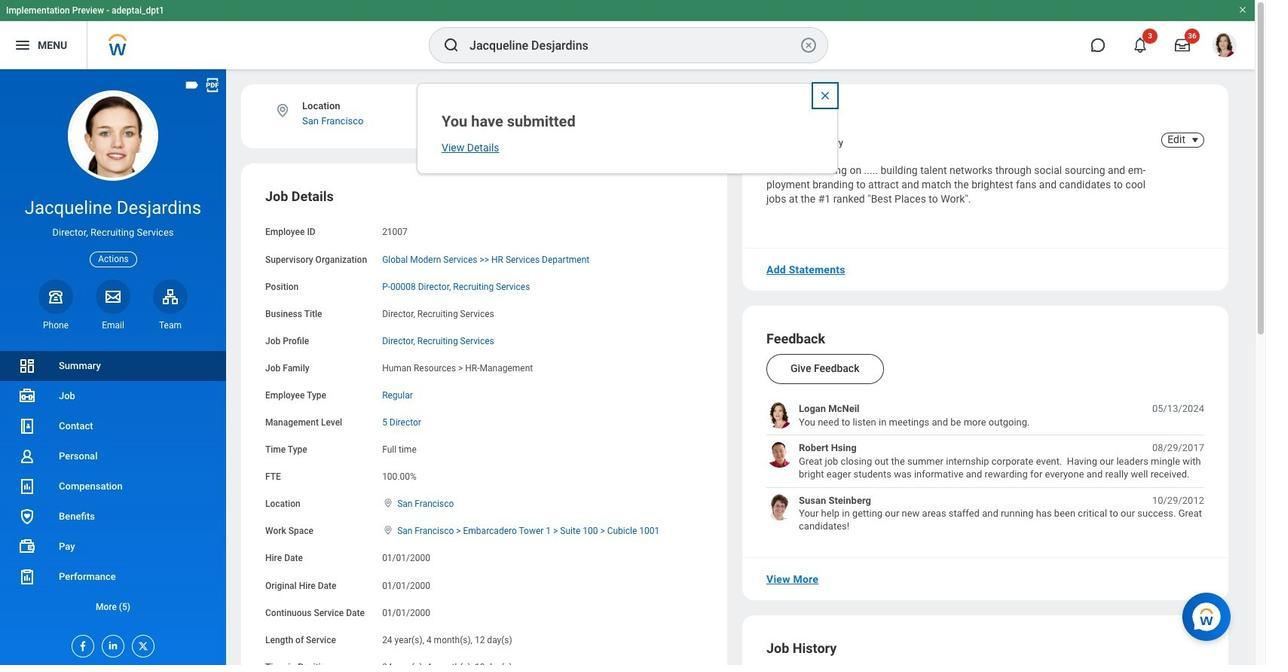 Task type: describe. For each thing, give the bounding box(es) containing it.
linkedin image
[[103, 636, 119, 652]]

Search Workday  search field
[[470, 29, 797, 62]]

facebook image
[[72, 636, 89, 653]]

tag image
[[184, 77, 201, 93]]

benefits image
[[18, 508, 36, 526]]

team jacqueline desjardins element
[[153, 320, 188, 332]]

contact image
[[18, 418, 36, 436]]

employee's photo (susan steinberg) image
[[767, 494, 793, 521]]

x image
[[133, 636, 149, 653]]

email jacqueline desjardins element
[[96, 320, 130, 332]]

1 vertical spatial location image
[[382, 499, 394, 509]]

caret down image
[[1187, 134, 1205, 146]]

justify image
[[14, 36, 32, 54]]

employee's photo (robert hsing) image
[[767, 442, 793, 468]]

1 horizontal spatial list
[[767, 403, 1205, 534]]

inbox large image
[[1175, 38, 1190, 53]]

personal summary element
[[767, 135, 844, 149]]

0 horizontal spatial list
[[0, 351, 226, 623]]



Task type: vqa. For each thing, say whether or not it's contained in the screenshot.
FACEBOOK image
yes



Task type: locate. For each thing, give the bounding box(es) containing it.
full time element
[[382, 442, 417, 455]]

search image
[[443, 36, 461, 54]]

dialog
[[417, 83, 838, 174]]

view printable version (pdf) image
[[204, 77, 221, 93]]

list
[[0, 351, 226, 623], [767, 403, 1205, 534]]

0 vertical spatial location image
[[274, 103, 291, 119]]

profile logan mcneil image
[[1213, 33, 1237, 60]]

2 vertical spatial location image
[[382, 526, 394, 536]]

phone jacqueline desjardins element
[[38, 320, 73, 332]]

location image
[[274, 103, 291, 119], [382, 499, 394, 509], [382, 526, 394, 536]]

phone image
[[45, 288, 66, 306]]

close image
[[819, 90, 832, 102]]

navigation pane region
[[0, 69, 226, 666]]

group
[[265, 188, 703, 666]]

personal image
[[18, 448, 36, 466]]

employee's photo (logan mcneil) image
[[767, 403, 793, 429]]

mail image
[[104, 288, 122, 306]]

performance image
[[18, 568, 36, 587]]

x circle image
[[800, 36, 818, 54]]

pay image
[[18, 538, 36, 556]]

close environment banner image
[[1239, 5, 1248, 14]]

notifications large image
[[1133, 38, 1148, 53]]

job image
[[18, 387, 36, 406]]

summary image
[[18, 357, 36, 375]]

view team image
[[161, 288, 179, 306]]

compensation image
[[18, 478, 36, 496]]

banner
[[0, 0, 1255, 69]]



